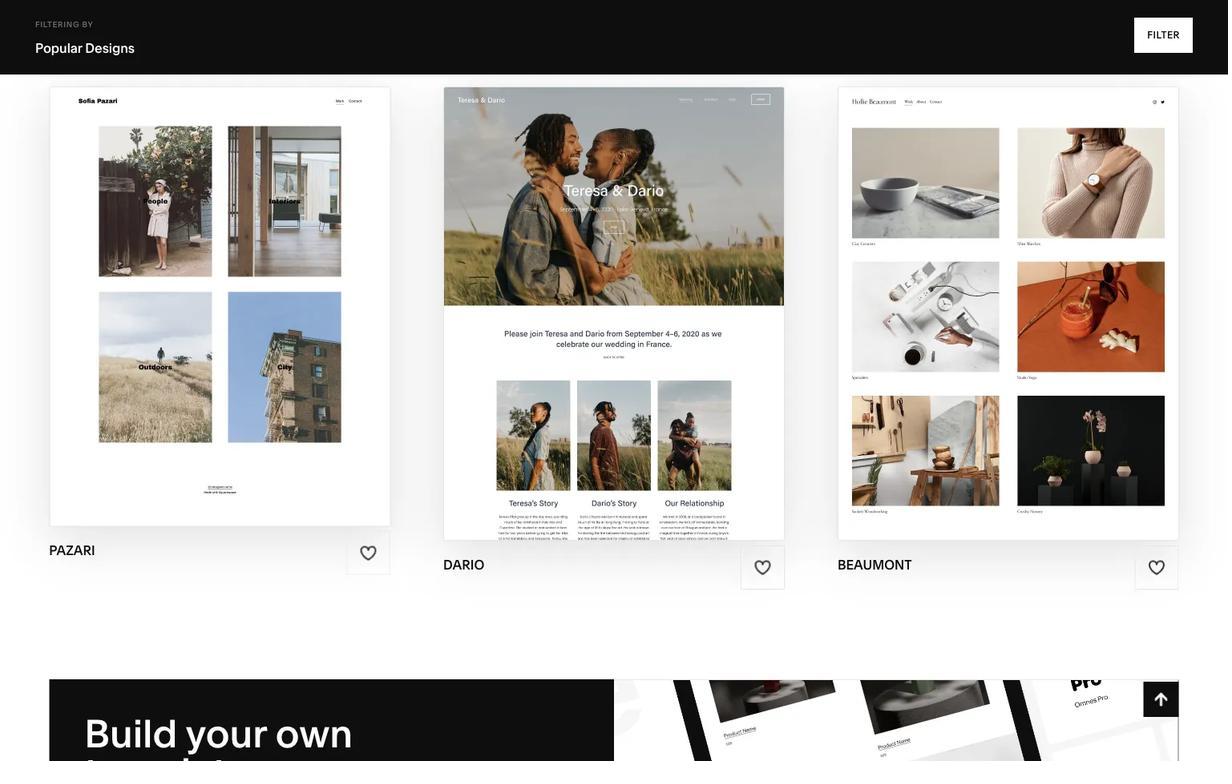 Task type: vqa. For each thing, say whether or not it's contained in the screenshot.


Task type: locate. For each thing, give the bounding box(es) containing it.
start for preview pazari
[[134, 275, 183, 294]]

0 vertical spatial pazari
[[231, 275, 288, 294]]

beaumont
[[1003, 282, 1094, 301], [1000, 313, 1091, 332], [838, 557, 912, 573]]

preview for preview dario
[[552, 313, 622, 332]]

dario image
[[444, 87, 784, 540]]

popular down by
[[49, 49, 114, 71]]

0 horizontal spatial with
[[187, 275, 227, 294]]

with up preview dario
[[584, 282, 625, 301]]

start
[[134, 275, 183, 294], [532, 282, 581, 301], [906, 282, 955, 301]]

with for dario
[[584, 282, 625, 301]]

with up preview beaumont
[[958, 282, 999, 301]]

1 vertical spatial dario
[[626, 313, 677, 332]]

templates
[[190, 49, 277, 71]]

preview down start with pazari
[[154, 306, 224, 325]]

start with dario button
[[532, 270, 697, 314]]

2 horizontal spatial with
[[958, 282, 999, 301]]

pazari
[[231, 275, 288, 294], [228, 306, 285, 325], [49, 543, 95, 559]]

start for preview dario
[[532, 282, 581, 301]]

1 horizontal spatial with
[[584, 282, 625, 301]]

2 horizontal spatial start
[[906, 282, 955, 301]]

template
[[84, 749, 249, 762]]

with
[[187, 275, 227, 294], [584, 282, 625, 301], [958, 282, 999, 301]]

popular down filtering
[[35, 40, 82, 56]]

2 vertical spatial beaumont
[[838, 557, 912, 573]]

preview
[[154, 306, 224, 325], [552, 313, 622, 332], [926, 313, 996, 332]]

2 horizontal spatial preview
[[926, 313, 996, 332]]

pazari element
[[50, 87, 390, 526]]

0 horizontal spatial start
[[134, 275, 183, 294]]

preview down start with beaumont
[[926, 313, 996, 332]]

preview beaumont link
[[926, 301, 1091, 345]]

1 horizontal spatial preview
[[552, 313, 622, 332]]

preview beaumont
[[926, 313, 1091, 332]]

beaumont inside button
[[1003, 282, 1094, 301]]

1 horizontal spatial start
[[532, 282, 581, 301]]

2 vertical spatial dario
[[444, 557, 485, 573]]

start for preview beaumont
[[906, 282, 955, 301]]

0 horizontal spatial preview
[[154, 306, 224, 325]]

popular designs templates
[[49, 49, 277, 71]]

0 vertical spatial dario
[[629, 282, 680, 301]]

your
[[186, 711, 267, 758]]

preview dario
[[552, 313, 677, 332]]

with up 'preview pazari'
[[187, 275, 227, 294]]

dario inside start with dario button
[[629, 282, 680, 301]]

0 vertical spatial beaumont
[[1003, 282, 1094, 301]]

back to top image
[[1153, 691, 1171, 709]]

start with pazari
[[134, 275, 288, 294]]

start with dario
[[532, 282, 680, 301]]

dario
[[629, 282, 680, 301], [626, 313, 677, 332], [444, 557, 485, 573]]

popular
[[35, 40, 82, 56], [49, 49, 114, 71]]

preview down start with dario
[[552, 313, 622, 332]]

designs
[[85, 40, 135, 56], [118, 49, 186, 71]]

build your own template
[[84, 711, 353, 762]]

filter button
[[1135, 18, 1193, 53]]



Task type: describe. For each thing, give the bounding box(es) containing it.
pazari image
[[50, 87, 390, 526]]

pazari inside button
[[231, 275, 288, 294]]

designs for popular designs
[[85, 40, 135, 56]]

start with beaumont
[[906, 282, 1094, 301]]

add pazari to your favorites list image
[[360, 545, 377, 563]]

start with pazari button
[[134, 263, 305, 307]]

preview for preview pazari
[[154, 306, 224, 325]]

1 vertical spatial beaumont
[[1000, 313, 1091, 332]]

dario element
[[444, 87, 784, 540]]

start with beaumont button
[[906, 270, 1111, 314]]

build
[[84, 711, 177, 758]]

popular designs
[[35, 40, 135, 56]]

dario inside preview dario link
[[626, 313, 677, 332]]

add beaumont to your favorites list image
[[1149, 559, 1166, 577]]

with for beaumont
[[958, 282, 999, 301]]

preview dario link
[[552, 301, 677, 345]]

popular for popular designs
[[35, 40, 82, 56]]

preview for preview beaumont
[[926, 313, 996, 332]]

1 vertical spatial pazari
[[228, 306, 285, 325]]

beaumont image
[[839, 87, 1179, 540]]

own
[[276, 711, 353, 758]]

filtering by
[[35, 19, 93, 29]]

designs for popular designs templates
[[118, 49, 186, 71]]

popular for popular designs templates
[[49, 49, 114, 71]]

filter
[[1148, 29, 1181, 41]]

2 vertical spatial pazari
[[49, 543, 95, 559]]

beaumont element
[[839, 87, 1179, 540]]

by
[[82, 19, 93, 29]]

preview of building your own template image
[[614, 681, 1179, 762]]

add dario to your favorites list image
[[754, 559, 772, 577]]

with for pazari
[[187, 275, 227, 294]]

preview pazari
[[154, 306, 285, 325]]

preview pazari link
[[154, 294, 285, 338]]

filtering
[[35, 19, 80, 29]]



